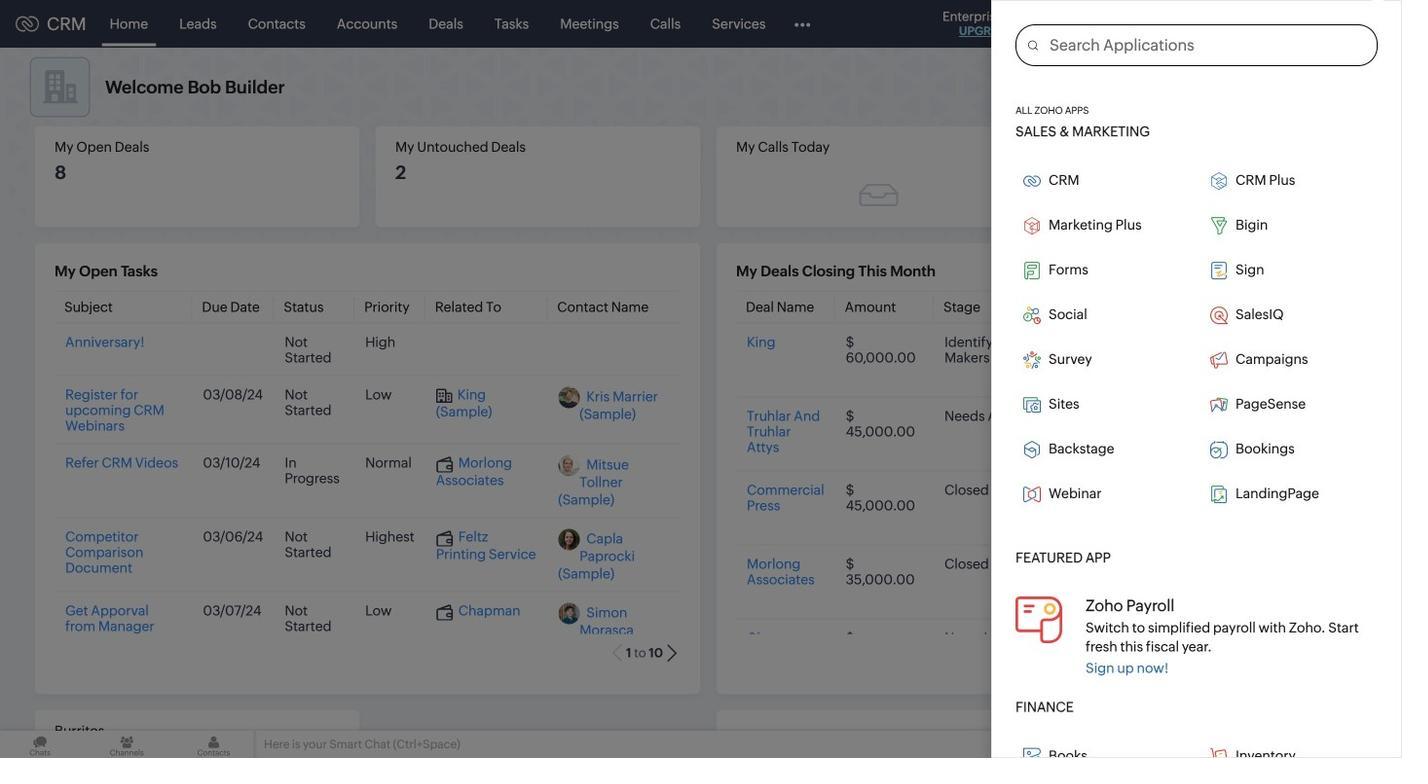 Task type: locate. For each thing, give the bounding box(es) containing it.
profile element
[[1303, 0, 1357, 47]]

profile image
[[1315, 8, 1346, 39]]

chats image
[[0, 731, 80, 759]]

signals image
[[1159, 16, 1172, 32]]

zoho payroll image
[[1016, 597, 1062, 643]]

logo image
[[16, 16, 39, 32]]

calendar image
[[1196, 16, 1212, 32]]



Task type: describe. For each thing, give the bounding box(es) containing it.
contacts image
[[174, 731, 254, 759]]

channels image
[[87, 731, 167, 759]]

Search Applications text field
[[1038, 25, 1377, 65]]

signals element
[[1147, 0, 1184, 48]]

search element
[[1107, 0, 1147, 48]]

search image
[[1119, 16, 1135, 32]]



Task type: vqa. For each thing, say whether or not it's contained in the screenshot.
Other Modules Field
no



